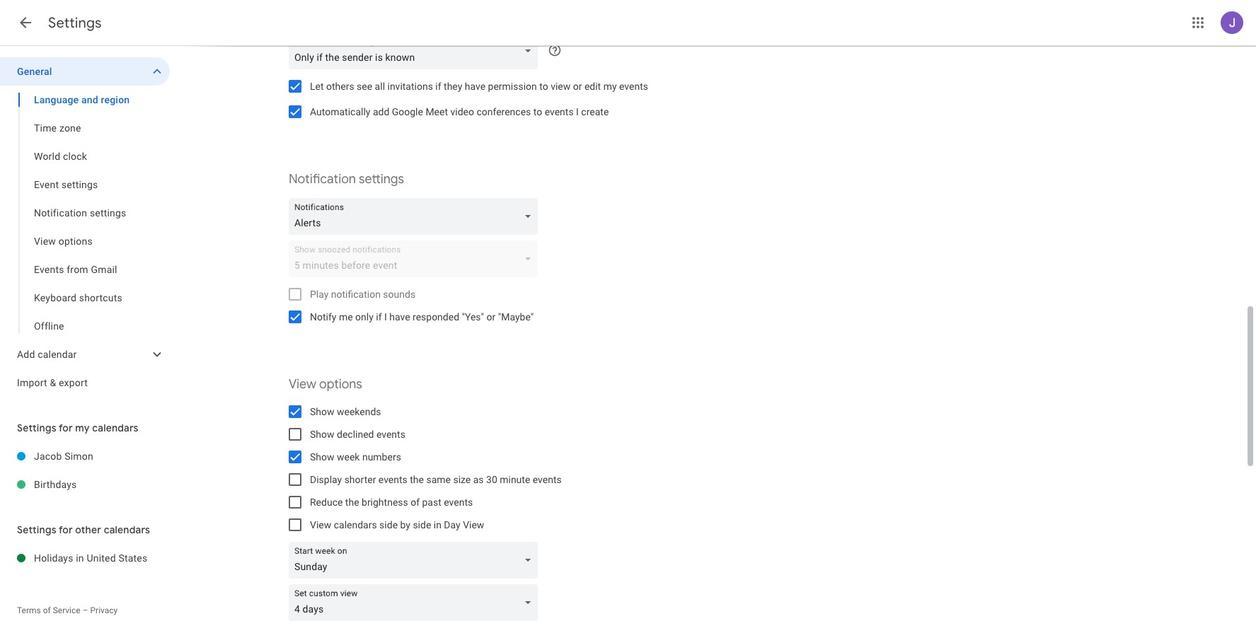 Task type: vqa. For each thing, say whether or not it's contained in the screenshot.
6
no



Task type: describe. For each thing, give the bounding box(es) containing it.
from
[[67, 264, 88, 275]]

0 vertical spatial if
[[436, 81, 441, 92]]

notification settings inside group
[[34, 207, 126, 219]]

30
[[486, 474, 497, 486]]

tree containing general
[[0, 57, 170, 397]]

other
[[75, 524, 101, 536]]

jacob simon tree item
[[0, 442, 170, 471]]

video
[[450, 106, 474, 117]]

go back image
[[17, 14, 34, 31]]

world clock
[[34, 151, 87, 162]]

notification
[[331, 289, 381, 300]]

edit
[[585, 81, 601, 92]]

they
[[444, 81, 462, 92]]

for for my
[[59, 422, 73, 435]]

simon
[[65, 451, 93, 462]]

1 horizontal spatial view options
[[289, 377, 362, 393]]

size
[[453, 474, 471, 486]]

0 vertical spatial i
[[576, 106, 579, 117]]

time
[[34, 122, 57, 134]]

0 horizontal spatial the
[[345, 497, 359, 508]]

1 vertical spatial my
[[75, 422, 90, 435]]

birthdays link
[[34, 471, 170, 499]]

brightness
[[362, 497, 408, 508]]

gmail
[[91, 264, 117, 275]]

region
[[101, 94, 130, 105]]

show weekends
[[310, 406, 381, 418]]

let others see all invitations if they have permission to view or edit my events
[[310, 81, 648, 92]]

permission
[[488, 81, 537, 92]]

display
[[310, 474, 342, 486]]

by
[[400, 519, 410, 531]]

as
[[473, 474, 484, 486]]

0 vertical spatial in
[[434, 519, 442, 531]]

google
[[392, 106, 423, 117]]

for for other
[[59, 524, 73, 536]]

calendar
[[38, 349, 77, 360]]

shorter
[[344, 474, 376, 486]]

past
[[422, 497, 441, 508]]

notify me only if i have responded "yes" or "maybe"
[[310, 311, 534, 323]]

0 vertical spatial or
[[573, 81, 582, 92]]

"yes"
[[462, 311, 484, 323]]

holidays
[[34, 553, 73, 564]]

same
[[426, 474, 451, 486]]

events from gmail
[[34, 264, 117, 275]]

1 horizontal spatial of
[[411, 497, 420, 508]]

invitations
[[387, 81, 433, 92]]

0 vertical spatial to
[[539, 81, 548, 92]]

view calendars side by side in day view
[[310, 519, 484, 531]]

world
[[34, 151, 60, 162]]

settings for my calendars tree
[[0, 442, 170, 499]]

only
[[355, 311, 374, 323]]

settings for other calendars
[[17, 524, 150, 536]]

responded
[[413, 311, 459, 323]]

settings down add
[[359, 171, 404, 188]]

group containing language and region
[[0, 86, 170, 340]]

zone
[[59, 122, 81, 134]]

display shorter events the same size as 30 minute events
[[310, 474, 562, 486]]

sounds
[[383, 289, 416, 300]]

settings heading
[[48, 14, 102, 32]]

show for show declined events
[[310, 429, 334, 440]]

1 vertical spatial or
[[487, 311, 496, 323]]

let
[[310, 81, 324, 92]]

time zone
[[34, 122, 81, 134]]

terms of service link
[[17, 606, 80, 616]]

settings for my calendars
[[17, 422, 138, 435]]

1 horizontal spatial have
[[465, 81, 486, 92]]

holidays in united states link
[[34, 544, 170, 573]]

numbers
[[362, 452, 401, 463]]

holidays in united states
[[34, 553, 147, 564]]

general tree item
[[0, 57, 170, 86]]

privacy link
[[90, 606, 118, 616]]

day
[[444, 519, 461, 531]]

1 vertical spatial if
[[376, 311, 382, 323]]

add
[[17, 349, 35, 360]]

settings down event settings
[[90, 207, 126, 219]]

0 vertical spatial my
[[603, 81, 617, 92]]

play notification sounds
[[310, 289, 416, 300]]

view down reduce
[[310, 519, 331, 531]]

1 horizontal spatial notification settings
[[289, 171, 404, 188]]

view options inside group
[[34, 236, 93, 247]]

keyboard
[[34, 292, 77, 304]]

all
[[375, 81, 385, 92]]

language and region
[[34, 94, 130, 105]]

import
[[17, 377, 47, 389]]

event settings
[[34, 179, 98, 190]]



Task type: locate. For each thing, give the bounding box(es) containing it.
1 horizontal spatial in
[[434, 519, 442, 531]]

of right 'terms'
[[43, 606, 51, 616]]

1 vertical spatial the
[[345, 497, 359, 508]]

0 horizontal spatial notification
[[34, 207, 87, 219]]

in left 'united'
[[76, 553, 84, 564]]

1 horizontal spatial my
[[603, 81, 617, 92]]

view options up show weekends
[[289, 377, 362, 393]]

1 vertical spatial view options
[[289, 377, 362, 393]]

events down size
[[444, 497, 473, 508]]

view right "day"
[[463, 519, 484, 531]]

"maybe"
[[498, 311, 534, 323]]

the left same
[[410, 474, 424, 486]]

holidays in united states tree item
[[0, 544, 170, 573]]

me
[[339, 311, 353, 323]]

add calendar
[[17, 349, 77, 360]]

the
[[410, 474, 424, 486], [345, 497, 359, 508]]

privacy
[[90, 606, 118, 616]]

&
[[50, 377, 56, 389]]

1 horizontal spatial side
[[413, 519, 431, 531]]

in inside tree item
[[76, 553, 84, 564]]

events right edit
[[619, 81, 648, 92]]

create
[[581, 106, 609, 117]]

event
[[34, 179, 59, 190]]

calendars down reduce
[[334, 519, 377, 531]]

settings for settings for other calendars
[[17, 524, 56, 536]]

1 vertical spatial for
[[59, 524, 73, 536]]

show
[[310, 406, 334, 418], [310, 429, 334, 440], [310, 452, 334, 463]]

2 side from the left
[[413, 519, 431, 531]]

have
[[465, 81, 486, 92], [389, 311, 410, 323]]

options inside group
[[59, 236, 93, 247]]

1 for from the top
[[59, 422, 73, 435]]

0 vertical spatial have
[[465, 81, 486, 92]]

calendars up states at the bottom of page
[[104, 524, 150, 536]]

shortcuts
[[79, 292, 122, 304]]

1 horizontal spatial the
[[410, 474, 424, 486]]

1 vertical spatial settings
[[17, 422, 56, 435]]

birthdays tree item
[[0, 471, 170, 499]]

0 vertical spatial for
[[59, 422, 73, 435]]

general
[[17, 66, 52, 77]]

0 horizontal spatial have
[[389, 311, 410, 323]]

minute
[[500, 474, 530, 486]]

view
[[551, 81, 571, 92]]

keyboard shortcuts
[[34, 292, 122, 304]]

i
[[576, 106, 579, 117], [384, 311, 387, 323]]

events down the view
[[545, 106, 574, 117]]

1 vertical spatial show
[[310, 429, 334, 440]]

view up show weekends
[[289, 377, 316, 393]]

of left past
[[411, 497, 420, 508]]

0 horizontal spatial notification settings
[[34, 207, 126, 219]]

events up the numbers in the left bottom of the page
[[376, 429, 405, 440]]

others
[[326, 81, 354, 92]]

show for show weekends
[[310, 406, 334, 418]]

notify
[[310, 311, 336, 323]]

week
[[337, 452, 360, 463]]

clock
[[63, 151, 87, 162]]

or left edit
[[573, 81, 582, 92]]

side
[[379, 519, 398, 531], [413, 519, 431, 531]]

2 vertical spatial settings
[[17, 524, 56, 536]]

import & export
[[17, 377, 88, 389]]

play
[[310, 289, 329, 300]]

events up reduce the brightness of past events
[[379, 474, 408, 486]]

1 vertical spatial have
[[389, 311, 410, 323]]

notification settings down event settings
[[34, 207, 126, 219]]

notification down event settings
[[34, 207, 87, 219]]

declined
[[337, 429, 374, 440]]

if
[[436, 81, 441, 92], [376, 311, 382, 323]]

0 horizontal spatial i
[[384, 311, 387, 323]]

events
[[619, 81, 648, 92], [545, 106, 574, 117], [376, 429, 405, 440], [379, 474, 408, 486], [533, 474, 562, 486], [444, 497, 473, 508]]

jacob
[[34, 451, 62, 462]]

jacob simon
[[34, 451, 93, 462]]

1 horizontal spatial options
[[319, 377, 362, 393]]

settings up jacob
[[17, 422, 56, 435]]

or right "yes"
[[487, 311, 496, 323]]

show week numbers
[[310, 452, 401, 463]]

group
[[0, 86, 170, 340]]

2 show from the top
[[310, 429, 334, 440]]

1 horizontal spatial i
[[576, 106, 579, 117]]

see
[[357, 81, 372, 92]]

settings down clock
[[61, 179, 98, 190]]

1 horizontal spatial notification
[[289, 171, 356, 188]]

view up events
[[34, 236, 56, 247]]

1 show from the top
[[310, 406, 334, 418]]

for left other
[[59, 524, 73, 536]]

1 vertical spatial in
[[76, 553, 84, 564]]

0 vertical spatial notification settings
[[289, 171, 404, 188]]

if right only on the left bottom
[[376, 311, 382, 323]]

reduce
[[310, 497, 343, 508]]

0 vertical spatial settings
[[48, 14, 102, 32]]

view
[[34, 236, 56, 247], [289, 377, 316, 393], [310, 519, 331, 531], [463, 519, 484, 531]]

terms of service – privacy
[[17, 606, 118, 616]]

calendars for settings for my calendars
[[92, 422, 138, 435]]

–
[[83, 606, 88, 616]]

to right conferences at left
[[533, 106, 542, 117]]

show for show week numbers
[[310, 452, 334, 463]]

i left create
[[576, 106, 579, 117]]

0 horizontal spatial view options
[[34, 236, 93, 247]]

0 horizontal spatial side
[[379, 519, 398, 531]]

0 horizontal spatial options
[[59, 236, 93, 247]]

to
[[539, 81, 548, 92], [533, 106, 542, 117]]

in
[[434, 519, 442, 531], [76, 553, 84, 564]]

0 vertical spatial view options
[[34, 236, 93, 247]]

1 vertical spatial notification settings
[[34, 207, 126, 219]]

1 vertical spatial notification
[[34, 207, 87, 219]]

add
[[373, 106, 389, 117]]

1 horizontal spatial if
[[436, 81, 441, 92]]

show left weekends
[[310, 406, 334, 418]]

states
[[118, 553, 147, 564]]

0 vertical spatial show
[[310, 406, 334, 418]]

the down shorter
[[345, 497, 359, 508]]

birthdays
[[34, 479, 77, 490]]

2 vertical spatial show
[[310, 452, 334, 463]]

0 horizontal spatial if
[[376, 311, 382, 323]]

settings right go back image at top left
[[48, 14, 102, 32]]

None field
[[289, 33, 544, 69], [289, 198, 544, 235], [289, 542, 544, 579], [289, 585, 544, 621], [289, 33, 544, 69], [289, 198, 544, 235], [289, 542, 544, 579], [289, 585, 544, 621]]

if left they
[[436, 81, 441, 92]]

have down sounds
[[389, 311, 410, 323]]

0 vertical spatial options
[[59, 236, 93, 247]]

settings for settings for my calendars
[[17, 422, 56, 435]]

in left "day"
[[434, 519, 442, 531]]

0 horizontal spatial my
[[75, 422, 90, 435]]

notification down automatically
[[289, 171, 356, 188]]

view options
[[34, 236, 93, 247], [289, 377, 362, 393]]

1 vertical spatial of
[[43, 606, 51, 616]]

notification
[[289, 171, 356, 188], [34, 207, 87, 219]]

service
[[53, 606, 80, 616]]

notification inside group
[[34, 207, 87, 219]]

1 vertical spatial options
[[319, 377, 362, 393]]

automatically add google meet video conferences to events i create
[[310, 106, 609, 117]]

i right only on the left bottom
[[384, 311, 387, 323]]

3 show from the top
[[310, 452, 334, 463]]

language
[[34, 94, 79, 105]]

settings for settings
[[48, 14, 102, 32]]

terms
[[17, 606, 41, 616]]

view inside group
[[34, 236, 56, 247]]

events right minute
[[533, 474, 562, 486]]

notification settings down automatically
[[289, 171, 404, 188]]

1 horizontal spatial or
[[573, 81, 582, 92]]

or
[[573, 81, 582, 92], [487, 311, 496, 323]]

events
[[34, 264, 64, 275]]

side right by
[[413, 519, 431, 531]]

view options up the events from gmail
[[34, 236, 93, 247]]

my up jacob simon "tree item"
[[75, 422, 90, 435]]

for up 'jacob simon' on the bottom of the page
[[59, 422, 73, 435]]

weekends
[[337, 406, 381, 418]]

automatically
[[310, 106, 370, 117]]

options up show weekends
[[319, 377, 362, 393]]

and
[[81, 94, 98, 105]]

calendars
[[92, 422, 138, 435], [334, 519, 377, 531], [104, 524, 150, 536]]

0 horizontal spatial of
[[43, 606, 51, 616]]

1 vertical spatial i
[[384, 311, 387, 323]]

0 vertical spatial notification
[[289, 171, 356, 188]]

settings up holidays
[[17, 524, 56, 536]]

offline
[[34, 321, 64, 332]]

of
[[411, 497, 420, 508], [43, 606, 51, 616]]

conferences
[[477, 106, 531, 117]]

0 vertical spatial the
[[410, 474, 424, 486]]

1 vertical spatial to
[[533, 106, 542, 117]]

to left the view
[[539, 81, 548, 92]]

0 horizontal spatial or
[[487, 311, 496, 323]]

2 for from the top
[[59, 524, 73, 536]]

have right they
[[465, 81, 486, 92]]

tree
[[0, 57, 170, 397]]

my right edit
[[603, 81, 617, 92]]

export
[[59, 377, 88, 389]]

reduce the brightness of past events
[[310, 497, 473, 508]]

0 vertical spatial of
[[411, 497, 420, 508]]

show down show weekends
[[310, 429, 334, 440]]

united
[[87, 553, 116, 564]]

side left by
[[379, 519, 398, 531]]

for
[[59, 422, 73, 435], [59, 524, 73, 536]]

show declined events
[[310, 429, 405, 440]]

calendars up jacob simon "tree item"
[[92, 422, 138, 435]]

show up display
[[310, 452, 334, 463]]

1 side from the left
[[379, 519, 398, 531]]

meet
[[426, 106, 448, 117]]

calendars for settings for other calendars
[[104, 524, 150, 536]]

options up the events from gmail
[[59, 236, 93, 247]]

my
[[603, 81, 617, 92], [75, 422, 90, 435]]

0 horizontal spatial in
[[76, 553, 84, 564]]



